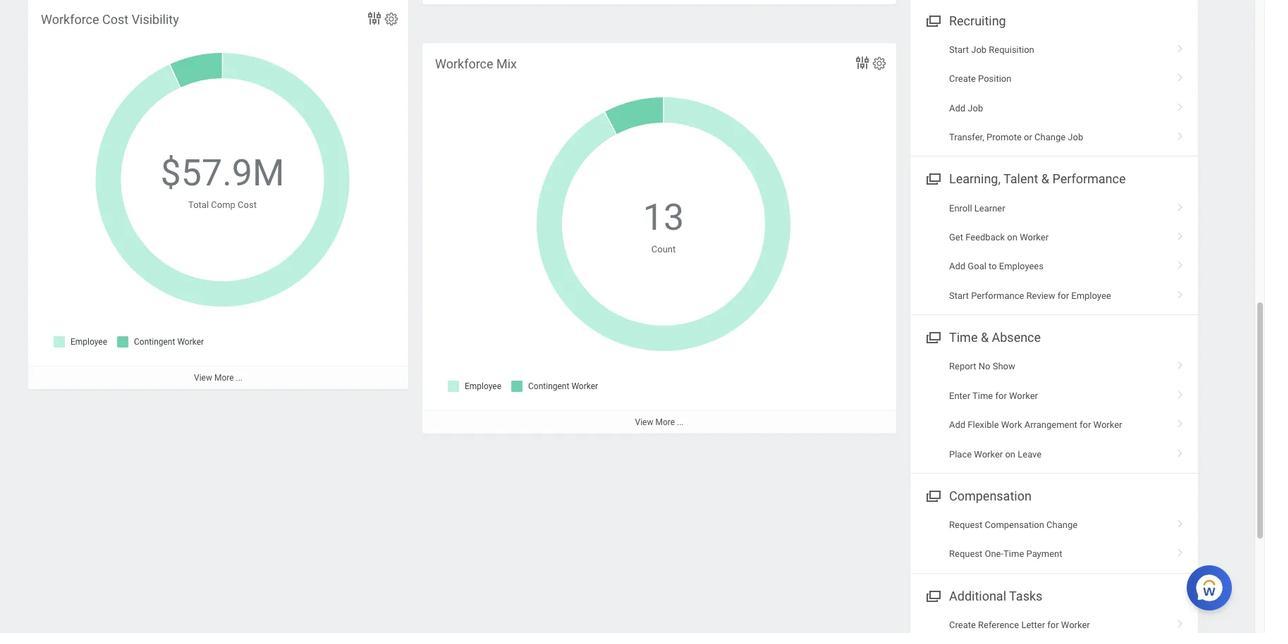 Task type: locate. For each thing, give the bounding box(es) containing it.
time & absence
[[950, 330, 1041, 345]]

3 chevron right image from the top
[[1172, 127, 1190, 141]]

1 horizontal spatial cost
[[238, 200, 257, 210]]

2 chevron right image from the top
[[1172, 386, 1190, 400]]

0 vertical spatial performance
[[1053, 172, 1126, 187]]

compensation up request one-time payment
[[985, 520, 1045, 531]]

2 vertical spatial add
[[950, 420, 966, 430]]

cost
[[102, 12, 129, 27], [238, 200, 257, 210]]

chevron right image
[[1172, 98, 1190, 112], [1172, 386, 1190, 400], [1172, 444, 1190, 458], [1172, 515, 1190, 529], [1172, 615, 1190, 629]]

on
[[1008, 232, 1018, 243], [1006, 449, 1016, 460]]

for inside "link"
[[1048, 620, 1059, 631]]

add for time
[[950, 420, 966, 430]]

absence
[[992, 330, 1041, 345]]

1 vertical spatial &
[[981, 330, 989, 345]]

view
[[194, 373, 212, 383], [635, 418, 654, 428]]

view more ...
[[194, 373, 243, 383], [635, 418, 684, 428]]

workforce cost visibility element
[[28, 0, 409, 390]]

view inside "workforce mix" element
[[635, 418, 654, 428]]

more inside workforce cost visibility element
[[214, 373, 234, 383]]

more for $57.9m
[[214, 373, 234, 383]]

0 vertical spatial on
[[1008, 232, 1018, 243]]

leave
[[1018, 449, 1042, 460]]

1 vertical spatial create
[[950, 620, 976, 631]]

1 vertical spatial add
[[950, 261, 966, 272]]

cost left the visibility
[[102, 12, 129, 27]]

0 vertical spatial request
[[950, 520, 983, 531]]

0 vertical spatial view more ... link
[[28, 366, 409, 390]]

view more ... inside "workforce mix" element
[[635, 418, 684, 428]]

chevron right image inside add goal to employees link
[[1172, 256, 1190, 270]]

create for create position
[[950, 74, 976, 84]]

1 vertical spatial cost
[[238, 200, 257, 210]]

2 start from the top
[[950, 291, 969, 301]]

0 horizontal spatial view more ... link
[[28, 366, 409, 390]]

list for recruiting
[[911, 35, 1199, 152]]

2 chevron right image from the top
[[1172, 69, 1190, 83]]

add
[[950, 103, 966, 113], [950, 261, 966, 272], [950, 420, 966, 430]]

on for worker
[[1006, 449, 1016, 460]]

1 menu group image from the top
[[924, 10, 943, 29]]

chevron right image inside request one-time payment link
[[1172, 544, 1190, 558]]

0 vertical spatial view more ...
[[194, 373, 243, 383]]

add for learning,
[[950, 261, 966, 272]]

chevron right image inside transfer, promote or change job 'link'
[[1172, 127, 1190, 141]]

worker up employees
[[1020, 232, 1049, 243]]

2 menu group image from the top
[[924, 169, 943, 188]]

create position
[[950, 74, 1012, 84]]

for right review
[[1058, 291, 1070, 301]]

3 menu group image from the top
[[924, 486, 943, 505]]

view inside workforce cost visibility element
[[194, 373, 212, 383]]

create
[[950, 74, 976, 84], [950, 620, 976, 631]]

time
[[950, 330, 978, 345], [973, 391, 994, 401], [1004, 549, 1025, 560]]

... for $57.9m
[[236, 373, 243, 383]]

request up request one-time payment
[[950, 520, 983, 531]]

workforce inside "workforce mix" element
[[435, 56, 494, 71]]

flexible
[[968, 420, 999, 430]]

chevron right image for add flexible work arrangement for worker
[[1172, 415, 1190, 429]]

2 add from the top
[[950, 261, 966, 272]]

performance
[[1053, 172, 1126, 187], [972, 291, 1025, 301]]

& up no
[[981, 330, 989, 345]]

0 vertical spatial add
[[950, 103, 966, 113]]

job down create position
[[968, 103, 984, 113]]

chevron right image for start performance review for employee
[[1172, 286, 1190, 300]]

0 horizontal spatial performance
[[972, 291, 1025, 301]]

more inside "workforce mix" element
[[656, 418, 675, 428]]

performance up enroll learner link
[[1053, 172, 1126, 187]]

start down goal
[[950, 291, 969, 301]]

transfer, promote or change job link
[[911, 123, 1199, 152]]

1 horizontal spatial &
[[1042, 172, 1050, 187]]

on right feedback
[[1008, 232, 1018, 243]]

report no show
[[950, 361, 1016, 372]]

configure workforce cost visibility image
[[384, 11, 399, 27]]

0 vertical spatial workforce
[[41, 12, 99, 27]]

1 horizontal spatial view
[[635, 418, 654, 428]]

5 chevron right image from the top
[[1172, 227, 1190, 241]]

0 horizontal spatial more
[[214, 373, 234, 383]]

0 horizontal spatial view more ...
[[194, 373, 243, 383]]

job down the add job link
[[1068, 132, 1084, 143]]

create reference letter for worker
[[950, 620, 1091, 631]]

list containing start job requisition
[[911, 35, 1199, 152]]

view more ... link for $57.9m
[[28, 366, 409, 390]]

time down request compensation change
[[1004, 549, 1025, 560]]

view more ... for $57.9m
[[194, 373, 243, 383]]

1 vertical spatial performance
[[972, 291, 1025, 301]]

1 horizontal spatial view more ... link
[[423, 411, 897, 434]]

... inside workforce cost visibility element
[[236, 373, 243, 383]]

2 vertical spatial menu group image
[[924, 486, 943, 505]]

1 menu group image from the top
[[924, 328, 943, 347]]

1 vertical spatial view
[[635, 418, 654, 428]]

enter
[[950, 391, 971, 401]]

worker inside "link"
[[1062, 620, 1091, 631]]

1 horizontal spatial more
[[656, 418, 675, 428]]

9 chevron right image from the top
[[1172, 415, 1190, 429]]

start down recruiting
[[950, 44, 969, 55]]

2 vertical spatial job
[[1068, 132, 1084, 143]]

0 vertical spatial more
[[214, 373, 234, 383]]

chevron right image inside request compensation change link
[[1172, 515, 1190, 529]]

menu group image left the time & absence
[[924, 328, 943, 347]]

0 vertical spatial change
[[1035, 132, 1066, 143]]

view for 13
[[635, 418, 654, 428]]

1 vertical spatial request
[[950, 549, 983, 560]]

1 vertical spatial on
[[1006, 449, 1016, 460]]

add flexible work arrangement for worker link
[[911, 411, 1199, 440]]

1 vertical spatial view more ...
[[635, 418, 684, 428]]

chevron right image inside add flexible work arrangement for worker link
[[1172, 415, 1190, 429]]

2 create from the top
[[950, 620, 976, 631]]

workforce mix element
[[423, 43, 897, 434]]

add left goal
[[950, 261, 966, 272]]

create for create reference letter for worker
[[950, 620, 976, 631]]

1 start from the top
[[950, 44, 969, 55]]

2 request from the top
[[950, 549, 983, 560]]

1 vertical spatial ...
[[677, 418, 684, 428]]

view more ... link
[[28, 366, 409, 390], [423, 411, 897, 434]]

10 chevron right image from the top
[[1172, 544, 1190, 558]]

0 vertical spatial compensation
[[950, 489, 1032, 504]]

add goal to employees link
[[911, 252, 1199, 281]]

for right letter
[[1048, 620, 1059, 631]]

1 horizontal spatial performance
[[1053, 172, 1126, 187]]

chevron right image for add goal to employees
[[1172, 256, 1190, 270]]

create inside "link"
[[950, 620, 976, 631]]

time up report
[[950, 330, 978, 345]]

chevron right image inside start performance review for employee link
[[1172, 286, 1190, 300]]

1 vertical spatial view more ... link
[[423, 411, 897, 434]]

list containing enroll learner
[[911, 194, 1199, 311]]

workforce inside workforce cost visibility element
[[41, 12, 99, 27]]

chevron right image for request compensation change
[[1172, 515, 1190, 529]]

1 horizontal spatial ...
[[677, 418, 684, 428]]

0 horizontal spatial &
[[981, 330, 989, 345]]

1 vertical spatial compensation
[[985, 520, 1045, 531]]

0 vertical spatial &
[[1042, 172, 1050, 187]]

5 chevron right image from the top
[[1172, 615, 1190, 629]]

add left "flexible"
[[950, 420, 966, 430]]

1 vertical spatial start
[[950, 291, 969, 301]]

more
[[214, 373, 234, 383], [656, 418, 675, 428]]

6 chevron right image from the top
[[1172, 256, 1190, 270]]

menu group image for learning, talent & performance
[[924, 169, 943, 188]]

3 add from the top
[[950, 420, 966, 430]]

get
[[950, 232, 964, 243]]

1 horizontal spatial workforce
[[435, 56, 494, 71]]

1 vertical spatial more
[[656, 418, 675, 428]]

list
[[911, 35, 1199, 152], [911, 194, 1199, 311], [911, 352, 1199, 469], [911, 511, 1199, 569]]

place worker on leave
[[950, 449, 1042, 460]]

cost inside $57.9m total comp cost
[[238, 200, 257, 210]]

create down "additional"
[[950, 620, 976, 631]]

1 chevron right image from the top
[[1172, 39, 1190, 53]]

list for learning, talent & performance
[[911, 194, 1199, 311]]

0 vertical spatial menu group image
[[924, 10, 943, 29]]

1 vertical spatial menu group image
[[924, 169, 943, 188]]

0 vertical spatial start
[[950, 44, 969, 55]]

job
[[972, 44, 987, 55], [968, 103, 984, 113], [1068, 132, 1084, 143]]

start job requisition link
[[911, 35, 1199, 64]]

&
[[1042, 172, 1050, 187], [981, 330, 989, 345]]

comp
[[211, 200, 236, 210]]

request compensation change link
[[911, 511, 1199, 540]]

learner
[[975, 203, 1006, 213]]

list for compensation
[[911, 511, 1199, 569]]

4 list from the top
[[911, 511, 1199, 569]]

1 create from the top
[[950, 74, 976, 84]]

show
[[993, 361, 1016, 372]]

performance down add goal to employees on the top of page
[[972, 291, 1025, 301]]

2 list from the top
[[911, 194, 1199, 311]]

chevron right image inside place worker on leave link
[[1172, 444, 1190, 458]]

start inside start performance review for employee link
[[950, 291, 969, 301]]

learning, talent & performance
[[950, 172, 1126, 187]]

$57.9m button
[[161, 149, 287, 198]]

add up the transfer,
[[950, 103, 966, 113]]

cost right comp
[[238, 200, 257, 210]]

employees
[[1000, 261, 1044, 272]]

2 vertical spatial time
[[1004, 549, 1025, 560]]

chevron right image
[[1172, 39, 1190, 53], [1172, 69, 1190, 83], [1172, 127, 1190, 141], [1172, 198, 1190, 212], [1172, 227, 1190, 241], [1172, 256, 1190, 270], [1172, 286, 1190, 300], [1172, 357, 1190, 371], [1172, 415, 1190, 429], [1172, 544, 1190, 558]]

chevron right image for enroll learner
[[1172, 198, 1190, 212]]

chevron right image inside report no show link
[[1172, 357, 1190, 371]]

1 vertical spatial time
[[973, 391, 994, 401]]

1 add from the top
[[950, 103, 966, 113]]

3 list from the top
[[911, 352, 1199, 469]]

0 vertical spatial job
[[972, 44, 987, 55]]

0 vertical spatial view
[[194, 373, 212, 383]]

employee
[[1072, 291, 1112, 301]]

menu group image
[[924, 328, 943, 347], [924, 586, 943, 605]]

request
[[950, 520, 983, 531], [950, 549, 983, 560]]

start inside "start job requisition" link
[[950, 44, 969, 55]]

more for 13
[[656, 418, 675, 428]]

1 list from the top
[[911, 35, 1199, 152]]

create inside list
[[950, 74, 976, 84]]

compensation
[[950, 489, 1032, 504], [985, 520, 1045, 531]]

menu group image for recruiting
[[924, 10, 943, 29]]

$57.9m total comp cost
[[161, 152, 285, 210]]

workforce cost visibility
[[41, 12, 179, 27]]

0 vertical spatial ...
[[236, 373, 243, 383]]

workforce
[[41, 12, 99, 27], [435, 56, 494, 71]]

0 vertical spatial menu group image
[[924, 328, 943, 347]]

time right enter
[[973, 391, 994, 401]]

review
[[1027, 291, 1056, 301]]

change right or
[[1035, 132, 1066, 143]]

8 chevron right image from the top
[[1172, 357, 1190, 371]]

enroll
[[950, 203, 973, 213]]

1 vertical spatial job
[[968, 103, 984, 113]]

worker right place
[[975, 449, 1003, 460]]

transfer, promote or change job
[[950, 132, 1084, 143]]

additional
[[950, 589, 1007, 604]]

0 horizontal spatial cost
[[102, 12, 129, 27]]

4 chevron right image from the top
[[1172, 515, 1190, 529]]

work
[[1002, 420, 1023, 430]]

1 request from the top
[[950, 520, 983, 531]]

1 horizontal spatial view more ...
[[635, 418, 684, 428]]

worker right letter
[[1062, 620, 1091, 631]]

request compensation change
[[950, 520, 1078, 531]]

menu group image for additional tasks
[[924, 586, 943, 605]]

list for time & absence
[[911, 352, 1199, 469]]

create up add job
[[950, 74, 976, 84]]

on left leave
[[1006, 449, 1016, 460]]

...
[[236, 373, 243, 383], [677, 418, 684, 428]]

4 chevron right image from the top
[[1172, 198, 1190, 212]]

chevron right image inside get feedback on worker link
[[1172, 227, 1190, 241]]

for
[[1058, 291, 1070, 301], [996, 391, 1007, 401], [1080, 420, 1092, 430], [1048, 620, 1059, 631]]

create position link
[[911, 64, 1199, 94]]

compensation up request compensation change
[[950, 489, 1032, 504]]

transfer,
[[950, 132, 985, 143]]

enroll learner link
[[911, 194, 1199, 223]]

3 chevron right image from the top
[[1172, 444, 1190, 458]]

recent activity element
[[423, 0, 897, 4]]

change
[[1035, 132, 1066, 143], [1047, 520, 1078, 531]]

... inside "workforce mix" element
[[677, 418, 684, 428]]

chevron right image inside "start job requisition" link
[[1172, 39, 1190, 53]]

1 chevron right image from the top
[[1172, 98, 1190, 112]]

worker
[[1020, 232, 1049, 243], [1010, 391, 1038, 401], [1094, 420, 1123, 430], [975, 449, 1003, 460], [1062, 620, 1091, 631]]

start
[[950, 44, 969, 55], [950, 291, 969, 301]]

0 horizontal spatial view
[[194, 373, 212, 383]]

chevron right image inside enter time for worker link
[[1172, 386, 1190, 400]]

menu group image
[[924, 10, 943, 29], [924, 169, 943, 188], [924, 486, 943, 505]]

0 vertical spatial create
[[950, 74, 976, 84]]

for down show
[[996, 391, 1007, 401]]

change up request one-time payment link
[[1047, 520, 1078, 531]]

1 vertical spatial menu group image
[[924, 586, 943, 605]]

job down recruiting
[[972, 44, 987, 55]]

2 menu group image from the top
[[924, 586, 943, 605]]

performance inside list
[[972, 291, 1025, 301]]

add goal to employees
[[950, 261, 1044, 272]]

1 vertical spatial workforce
[[435, 56, 494, 71]]

chevron right image for start job requisition
[[1172, 39, 1190, 53]]

chevron right image inside enroll learner link
[[1172, 198, 1190, 212]]

13 button
[[643, 193, 687, 243]]

add job
[[950, 103, 984, 113]]

view more ... inside workforce cost visibility element
[[194, 373, 243, 383]]

chevron right image inside the add job link
[[1172, 98, 1190, 112]]

request for request one-time payment
[[950, 549, 983, 560]]

0 vertical spatial time
[[950, 330, 978, 345]]

list containing report no show
[[911, 352, 1199, 469]]

list containing request compensation change
[[911, 511, 1199, 569]]

chevron right image inside create position link
[[1172, 69, 1190, 83]]

& right talent
[[1042, 172, 1050, 187]]

one-
[[985, 549, 1004, 560]]

menu group image left "additional"
[[924, 586, 943, 605]]

7 chevron right image from the top
[[1172, 286, 1190, 300]]

0 horizontal spatial ...
[[236, 373, 243, 383]]

get feedback on worker link
[[911, 223, 1199, 252]]

recruiting
[[950, 13, 1007, 28]]

chevron right image inside create reference letter for worker "link"
[[1172, 615, 1190, 629]]

request left one-
[[950, 549, 983, 560]]

0 horizontal spatial workforce
[[41, 12, 99, 27]]



Task type: describe. For each thing, give the bounding box(es) containing it.
chevron right image for request one-time payment
[[1172, 544, 1190, 558]]

chevron right image for transfer, promote or change job
[[1172, 127, 1190, 141]]

13 count
[[643, 196, 685, 255]]

mix
[[497, 56, 517, 71]]

compensation inside list
[[985, 520, 1045, 531]]

letter
[[1022, 620, 1046, 631]]

configure and view chart data image
[[366, 10, 383, 27]]

no
[[979, 361, 991, 372]]

worker right arrangement
[[1094, 420, 1123, 430]]

for right arrangement
[[1080, 420, 1092, 430]]

workforce mix
[[435, 56, 517, 71]]

promote
[[987, 132, 1022, 143]]

start job requisition
[[950, 44, 1035, 55]]

configure and view chart data image
[[854, 54, 871, 71]]

worker up work at bottom
[[1010, 391, 1038, 401]]

count
[[652, 244, 676, 255]]

or
[[1024, 132, 1033, 143]]

job for start
[[972, 44, 987, 55]]

menu group image for compensation
[[924, 486, 943, 505]]

report
[[950, 361, 977, 372]]

chevron right image for create reference letter for worker
[[1172, 615, 1190, 629]]

workforce for 13
[[435, 56, 494, 71]]

position
[[979, 74, 1012, 84]]

job for add
[[968, 103, 984, 113]]

chevron right image for create position
[[1172, 69, 1190, 83]]

$57.9m
[[161, 152, 285, 195]]

payment
[[1027, 549, 1063, 560]]

chevron right image for get feedback on worker
[[1172, 227, 1190, 241]]

1 vertical spatial change
[[1047, 520, 1078, 531]]

start for start job requisition
[[950, 44, 969, 55]]

configure workforce mix image
[[872, 56, 888, 71]]

request one-time payment link
[[911, 540, 1199, 569]]

view more ... link for 13
[[423, 411, 897, 434]]

menu group image for time & absence
[[924, 328, 943, 347]]

place worker on leave link
[[911, 440, 1199, 469]]

start performance review for employee
[[950, 291, 1112, 301]]

learning,
[[950, 172, 1001, 187]]

on for feedback
[[1008, 232, 1018, 243]]

chevron right image for enter time for worker
[[1172, 386, 1190, 400]]

get feedback on worker
[[950, 232, 1049, 243]]

request for request compensation change
[[950, 520, 983, 531]]

requisition
[[989, 44, 1035, 55]]

chevron right image for report no show
[[1172, 357, 1190, 371]]

report no show link
[[911, 352, 1199, 381]]

view more ... for 13
[[635, 418, 684, 428]]

... for 13
[[677, 418, 684, 428]]

additional tasks
[[950, 589, 1043, 604]]

goal
[[968, 261, 987, 272]]

enter time for worker link
[[911, 381, 1199, 411]]

total
[[188, 200, 209, 210]]

add flexible work arrangement for worker
[[950, 420, 1123, 430]]

visibility
[[132, 12, 179, 27]]

to
[[989, 261, 997, 272]]

talent
[[1004, 172, 1039, 187]]

add job link
[[911, 94, 1199, 123]]

place
[[950, 449, 972, 460]]

enter time for worker
[[950, 391, 1038, 401]]

feedback
[[966, 232, 1005, 243]]

chevron right image for place worker on leave
[[1172, 444, 1190, 458]]

tasks
[[1010, 589, 1043, 604]]

start for start performance review for employee
[[950, 291, 969, 301]]

13
[[643, 196, 685, 239]]

workforce for $57.9m
[[41, 12, 99, 27]]

create reference letter for worker link
[[911, 611, 1199, 634]]

enroll learner
[[950, 203, 1006, 213]]

job inside 'link'
[[1068, 132, 1084, 143]]

arrangement
[[1025, 420, 1078, 430]]

view for $57.9m
[[194, 373, 212, 383]]

start performance review for employee link
[[911, 281, 1199, 311]]

0 vertical spatial cost
[[102, 12, 129, 27]]

request one-time payment
[[950, 549, 1063, 560]]

chevron right image for add job
[[1172, 98, 1190, 112]]

change inside 'link'
[[1035, 132, 1066, 143]]

reference
[[979, 620, 1020, 631]]



Task type: vqa. For each thing, say whether or not it's contained in the screenshot.


